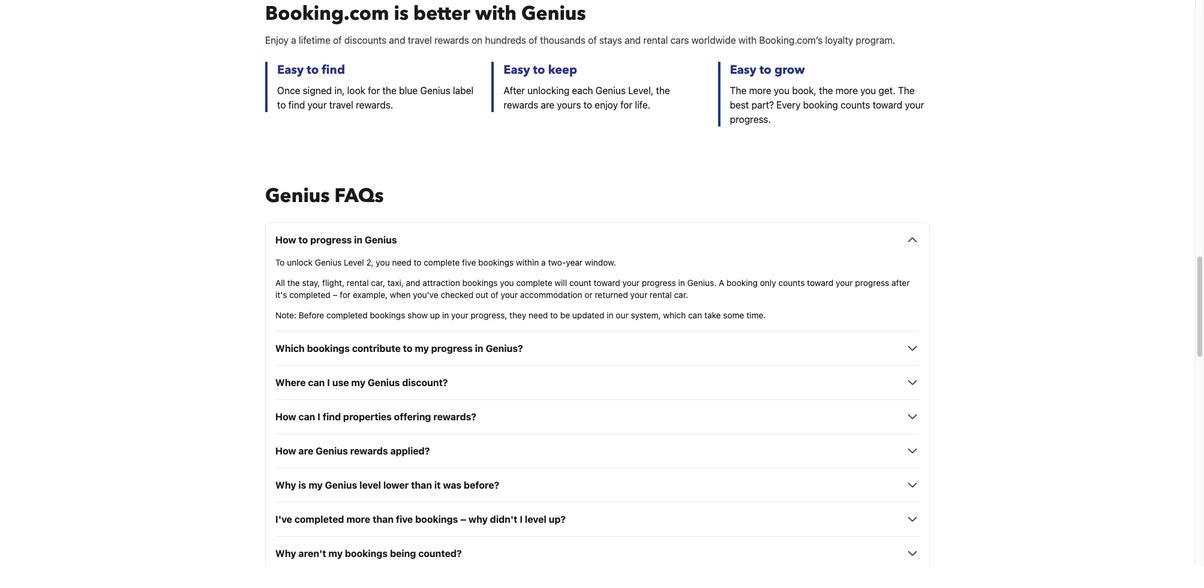 Task type: vqa. For each thing, say whether or not it's contained in the screenshot.
Genius in Once signed in, look for the blue Genius label to find your travel rewards.
yes



Task type: describe. For each thing, give the bounding box(es) containing it.
0 vertical spatial rental
[[643, 35, 668, 46]]

which bookings contribute to my progress in genius?
[[275, 343, 523, 354]]

1 horizontal spatial with
[[739, 35, 757, 46]]

why is my genius level lower than it was before?
[[275, 480, 499, 491]]

how are genius rewards applied? button
[[275, 444, 920, 459]]

where can i use my genius discount?
[[275, 378, 448, 388]]

after
[[892, 278, 910, 288]]

i for find
[[318, 412, 320, 423]]

which bookings contribute to my progress in genius? button
[[275, 342, 920, 356]]

are inside after unlocking each genius level, the rewards are yours to enjoy for life.
[[541, 100, 555, 111]]

0 vertical spatial level
[[360, 480, 381, 491]]

how are genius rewards applied?
[[275, 446, 430, 457]]

faqs
[[335, 183, 384, 210]]

completed inside i've completed more than five bookings – why didn't i level up? dropdown button
[[294, 514, 344, 525]]

find inside dropdown button
[[323, 412, 341, 423]]

grow
[[775, 62, 805, 78]]

2 the from the left
[[898, 85, 915, 96]]

hundreds
[[485, 35, 526, 46]]

up
[[430, 310, 440, 321]]

the inside once signed in, look for the blue genius label to find your travel rewards.
[[382, 85, 397, 96]]

system,
[[631, 310, 661, 321]]

after
[[504, 85, 525, 96]]

worldwide
[[692, 35, 736, 46]]

taxi,
[[387, 278, 404, 288]]

cars
[[671, 35, 689, 46]]

progress.
[[730, 114, 771, 125]]

of right 'lifetime'
[[333, 35, 342, 46]]

are inside dropdown button
[[299, 446, 313, 457]]

didn't
[[490, 514, 518, 525]]

your inside the more you book, the more you get. the best part? every booking counts toward your progress.
[[905, 100, 924, 111]]

i've completed more than five bookings – why didn't i level up?
[[275, 514, 566, 525]]

label
[[453, 85, 473, 96]]

0 vertical spatial rewards
[[434, 35, 469, 46]]

more inside dropdown button
[[346, 514, 370, 525]]

time.
[[747, 310, 766, 321]]

2,
[[366, 258, 374, 268]]

of inside the all the stay, flight, rental car, taxi, and attraction bookings you complete will count toward your progress in genius. a booking only counts toward your progress after it's completed – for example, when you've checked out of your accommodation or returned your rental car.
[[491, 290, 499, 300]]

before?
[[464, 480, 499, 491]]

to inside once signed in, look for the blue genius label to find your travel rewards.
[[277, 100, 286, 111]]

bookings left within
[[478, 258, 514, 268]]

you up every on the top right of page
[[774, 85, 790, 96]]

how can i find properties offering rewards?
[[275, 412, 476, 423]]

genius up flight,
[[315, 258, 342, 268]]

1 vertical spatial than
[[373, 514, 394, 525]]

stays
[[599, 35, 622, 46]]

rewards inside dropdown button
[[350, 446, 388, 457]]

1 horizontal spatial more
[[749, 85, 771, 96]]

blue
[[399, 85, 418, 96]]

it
[[434, 480, 441, 491]]

level,
[[628, 85, 654, 96]]

your inside once signed in, look for the blue genius label to find your travel rewards.
[[308, 100, 327, 111]]

why
[[469, 514, 488, 525]]

2 vertical spatial rental
[[650, 290, 672, 300]]

before
[[299, 310, 324, 321]]

easy to find
[[277, 62, 345, 78]]

booking inside the all the stay, flight, rental car, taxi, and attraction bookings you complete will count toward your progress in genius. a booking only counts toward your progress after it's completed – for example, when you've checked out of your accommodation or returned your rental car.
[[727, 278, 758, 288]]

1 vertical spatial completed
[[326, 310, 368, 321]]

our
[[616, 310, 629, 321]]

how to progress in genius button
[[275, 233, 920, 247]]

genius up how to progress in genius
[[265, 183, 330, 210]]

out
[[476, 290, 488, 300]]

get.
[[879, 85, 896, 96]]

attraction
[[423, 278, 460, 288]]

a
[[719, 278, 724, 288]]

it's
[[275, 290, 287, 300]]

year
[[566, 258, 583, 268]]

i've
[[275, 514, 292, 525]]

my right use
[[351, 378, 365, 388]]

in left genius?
[[475, 343, 483, 354]]

my down show
[[415, 343, 429, 354]]

can for where can i use my genius discount?
[[308, 378, 325, 388]]

take
[[704, 310, 721, 321]]

to up signed
[[307, 62, 319, 78]]

easy to keep
[[504, 62, 577, 78]]

bookings up use
[[307, 343, 350, 354]]

once
[[277, 85, 300, 96]]

unlock
[[287, 258, 313, 268]]

progress up level
[[310, 235, 352, 246]]

how to progress in genius
[[275, 235, 397, 246]]

properties
[[343, 412, 392, 423]]

genius.
[[687, 278, 717, 288]]

to left be on the bottom left
[[550, 310, 558, 321]]

2 horizontal spatial more
[[836, 85, 858, 96]]

they
[[510, 310, 526, 321]]

0 vertical spatial need
[[392, 258, 411, 268]]

every
[[776, 100, 801, 111]]

complete inside the all the stay, flight, rental car, taxi, and attraction bookings you complete will count toward your progress in genius. a booking only counts toward your progress after it's completed – for example, when you've checked out of your accommodation or returned your rental car.
[[516, 278, 552, 288]]

which
[[275, 343, 305, 354]]

toward for to unlock genius level 2, you need to complete five bookings within a two-year window.
[[594, 278, 620, 288]]

my right aren't
[[328, 549, 343, 559]]

to up the you've
[[414, 258, 421, 268]]

1 horizontal spatial than
[[411, 480, 432, 491]]

book,
[[792, 85, 817, 96]]

be
[[560, 310, 570, 321]]

part?
[[752, 100, 774, 111]]

completed inside the all the stay, flight, rental car, taxi, and attraction bookings you complete will count toward your progress in genius. a booking only counts toward your progress after it's completed – for example, when you've checked out of your accommodation or returned your rental car.
[[289, 290, 330, 300]]

of right hundreds
[[529, 35, 538, 46]]

why for why aren't my bookings being counted?
[[275, 549, 296, 559]]

each
[[572, 85, 593, 96]]

why aren't my bookings being counted?
[[275, 549, 462, 559]]

1 vertical spatial rental
[[347, 278, 369, 288]]

bookings down when on the left bottom of the page
[[370, 310, 405, 321]]

or
[[585, 290, 593, 300]]

all
[[275, 278, 285, 288]]

offering
[[394, 412, 431, 423]]

in right up
[[442, 310, 449, 321]]

how for how can i find properties offering rewards?
[[275, 412, 296, 423]]

bookings left being
[[345, 549, 388, 559]]

best
[[730, 100, 749, 111]]

window.
[[585, 258, 616, 268]]

– inside i've completed more than five bookings – why didn't i level up? dropdown button
[[460, 514, 466, 525]]

the inside the more you book, the more you get. the best part? every booking counts toward your progress.
[[819, 85, 833, 96]]

0 vertical spatial a
[[291, 35, 296, 46]]

why for why is my genius level lower than it was before?
[[275, 480, 296, 491]]

genius down "properties"
[[316, 446, 348, 457]]

two-
[[548, 258, 566, 268]]

look
[[347, 85, 365, 96]]

better
[[413, 1, 470, 27]]

easy for easy to grow
[[730, 62, 757, 78]]

lifetime
[[299, 35, 331, 46]]

why is my genius level lower than it was before? button
[[275, 478, 920, 493]]



Task type: locate. For each thing, give the bounding box(es) containing it.
aren't
[[298, 549, 326, 559]]

five inside dropdown button
[[396, 514, 413, 525]]

the right 'level,'
[[656, 85, 670, 96]]

and right "stays" at the top of the page
[[625, 35, 641, 46]]

for inside the all the stay, flight, rental car, taxi, and attraction bookings you complete will count toward your progress in genius. a booking only counts toward your progress after it's completed – for example, when you've checked out of your accommodation or returned your rental car.
[[340, 290, 351, 300]]

travel down in,
[[329, 100, 353, 111]]

how for how are genius rewards applied?
[[275, 446, 296, 457]]

toward inside the more you book, the more you get. the best part? every booking counts toward your progress.
[[873, 100, 903, 111]]

0 horizontal spatial more
[[346, 514, 370, 525]]

1 vertical spatial why
[[275, 549, 296, 559]]

the right all
[[287, 278, 300, 288]]

loyalty
[[825, 35, 853, 46]]

to down once
[[277, 100, 286, 111]]

easy up after
[[504, 62, 530, 78]]

why
[[275, 480, 296, 491], [275, 549, 296, 559]]

find up in,
[[322, 62, 345, 78]]

2 horizontal spatial easy
[[730, 62, 757, 78]]

a left the two-
[[541, 258, 546, 268]]

rental left cars
[[643, 35, 668, 46]]

unlocking
[[528, 85, 570, 96]]

progress,
[[471, 310, 507, 321]]

where can i use my genius discount? button
[[275, 376, 920, 390]]

is
[[394, 1, 409, 27], [298, 480, 306, 491]]

counts inside the all the stay, flight, rental car, taxi, and attraction bookings you complete will count toward your progress in genius. a booking only counts toward your progress after it's completed – for example, when you've checked out of your accommodation or returned your rental car.
[[779, 278, 805, 288]]

counted?
[[418, 549, 462, 559]]

completed up aren't
[[294, 514, 344, 525]]

2 vertical spatial completed
[[294, 514, 344, 525]]

2 easy from the left
[[504, 62, 530, 78]]

1 horizontal spatial –
[[460, 514, 466, 525]]

complete up attraction
[[424, 258, 460, 268]]

0 horizontal spatial five
[[396, 514, 413, 525]]

1 the from the left
[[730, 85, 747, 96]]

rental left car.
[[650, 290, 672, 300]]

rewards left on
[[434, 35, 469, 46]]

to down each
[[584, 100, 592, 111]]

which
[[663, 310, 686, 321]]

level
[[344, 258, 364, 268]]

2 horizontal spatial rewards
[[504, 100, 538, 111]]

to up the unlock
[[299, 235, 308, 246]]

for inside after unlocking each genius level, the rewards are yours to enjoy for life.
[[620, 100, 633, 111]]

to left grow
[[760, 62, 772, 78]]

returned
[[595, 290, 628, 300]]

enjoy
[[595, 100, 618, 111]]

contribute
[[352, 343, 401, 354]]

2 horizontal spatial toward
[[873, 100, 903, 111]]

can left "take"
[[688, 310, 702, 321]]

for inside once signed in, look for the blue genius label to find your travel rewards.
[[368, 85, 380, 96]]

of left "stays" at the top of the page
[[588, 35, 597, 46]]

1 horizontal spatial easy
[[504, 62, 530, 78]]

within
[[516, 258, 539, 268]]

completed down stay,
[[289, 290, 330, 300]]

toward for easy to grow
[[873, 100, 903, 111]]

1 vertical spatial for
[[620, 100, 633, 111]]

car.
[[674, 290, 688, 300]]

i up the how are genius rewards applied? on the bottom left of page
[[318, 412, 320, 423]]

my
[[415, 343, 429, 354], [351, 378, 365, 388], [309, 480, 323, 491], [328, 549, 343, 559]]

five
[[462, 258, 476, 268], [396, 514, 413, 525]]

1 vertical spatial a
[[541, 258, 546, 268]]

0 horizontal spatial level
[[360, 480, 381, 491]]

rewards inside after unlocking each genius level, the rewards are yours to enjoy for life.
[[504, 100, 538, 111]]

to up unlocking
[[533, 62, 545, 78]]

and right discounts
[[389, 35, 405, 46]]

– left why at the left of the page
[[460, 514, 466, 525]]

in
[[354, 235, 363, 246], [678, 278, 685, 288], [442, 310, 449, 321], [607, 310, 614, 321], [475, 343, 483, 354]]

easy up best at right top
[[730, 62, 757, 78]]

1 vertical spatial can
[[308, 378, 325, 388]]

2 horizontal spatial for
[[620, 100, 633, 111]]

0 vertical spatial are
[[541, 100, 555, 111]]

1 easy from the left
[[277, 62, 304, 78]]

my down the how are genius rewards applied? on the bottom left of page
[[309, 480, 323, 491]]

i left use
[[327, 378, 330, 388]]

for down flight,
[[340, 290, 351, 300]]

a
[[291, 35, 296, 46], [541, 258, 546, 268]]

0 horizontal spatial easy
[[277, 62, 304, 78]]

the left blue on the left of page
[[382, 85, 397, 96]]

complete up the accommodation
[[516, 278, 552, 288]]

find down use
[[323, 412, 341, 423]]

and up the you've
[[406, 278, 420, 288]]

with up hundreds
[[475, 1, 517, 27]]

rental up example,
[[347, 278, 369, 288]]

2 vertical spatial for
[[340, 290, 351, 300]]

the more you book, the more you get. the best part? every booking counts toward your progress.
[[730, 85, 924, 125]]

after unlocking each genius level, the rewards are yours to enjoy for life.
[[504, 85, 670, 111]]

1 horizontal spatial and
[[406, 278, 420, 288]]

and inside the all the stay, flight, rental car, taxi, and attraction bookings you complete will count toward your progress in genius. a booking only counts toward your progress after it's completed – for example, when you've checked out of your accommodation or returned your rental car.
[[406, 278, 420, 288]]

you up they at the left of the page
[[500, 278, 514, 288]]

genius down contribute
[[368, 378, 400, 388]]

1 horizontal spatial a
[[541, 258, 546, 268]]

0 horizontal spatial than
[[373, 514, 394, 525]]

0 vertical spatial how
[[275, 235, 296, 246]]

1 horizontal spatial is
[[394, 1, 409, 27]]

checked
[[441, 290, 474, 300]]

0 horizontal spatial for
[[340, 290, 351, 300]]

1 vertical spatial rewards
[[504, 100, 538, 111]]

2 vertical spatial i
[[520, 514, 523, 525]]

booking right a
[[727, 278, 758, 288]]

why up i've
[[275, 480, 296, 491]]

1 horizontal spatial five
[[462, 258, 476, 268]]

toward
[[873, 100, 903, 111], [594, 278, 620, 288], [807, 278, 834, 288]]

2 how from the top
[[275, 412, 296, 423]]

0 horizontal spatial a
[[291, 35, 296, 46]]

1 vertical spatial how
[[275, 412, 296, 423]]

bookings inside the all the stay, flight, rental car, taxi, and attraction bookings you complete will count toward your progress in genius. a booking only counts toward your progress after it's completed – for example, when you've checked out of your accommodation or returned your rental car.
[[462, 278, 498, 288]]

why aren't my bookings being counted? button
[[275, 547, 920, 561]]

1 vertical spatial counts
[[779, 278, 805, 288]]

level left lower
[[360, 480, 381, 491]]

for left the "life."
[[620, 100, 633, 111]]

five up being
[[396, 514, 413, 525]]

progress
[[310, 235, 352, 246], [642, 278, 676, 288], [855, 278, 889, 288], [431, 343, 473, 354]]

booking.com
[[265, 1, 389, 27]]

1 horizontal spatial rewards
[[434, 35, 469, 46]]

booking inside the more you book, the more you get. the best part? every booking counts toward your progress.
[[803, 100, 838, 111]]

flight,
[[322, 278, 344, 288]]

0 horizontal spatial rewards
[[350, 446, 388, 457]]

can
[[688, 310, 702, 321], [308, 378, 325, 388], [299, 412, 315, 423]]

need right they at the left of the page
[[529, 310, 548, 321]]

2 why from the top
[[275, 549, 296, 559]]

rewards.
[[356, 100, 393, 111]]

bookings up out
[[462, 278, 498, 288]]

1 horizontal spatial are
[[541, 100, 555, 111]]

2 vertical spatial can
[[299, 412, 315, 423]]

0 horizontal spatial toward
[[594, 278, 620, 288]]

1 horizontal spatial need
[[529, 310, 548, 321]]

rewards down after
[[504, 100, 538, 111]]

is inside why is my genius level lower than it was before? dropdown button
[[298, 480, 306, 491]]

1 horizontal spatial booking
[[803, 100, 838, 111]]

1 horizontal spatial counts
[[841, 100, 870, 111]]

in up car.
[[678, 278, 685, 288]]

progress down up
[[431, 343, 473, 354]]

the
[[382, 85, 397, 96], [656, 85, 670, 96], [819, 85, 833, 96], [287, 278, 300, 288]]

keep
[[548, 62, 577, 78]]

booking.com is better with genius
[[265, 1, 586, 27]]

toward up returned at the bottom of the page
[[594, 278, 620, 288]]

0 vertical spatial travel
[[408, 35, 432, 46]]

– inside the all the stay, flight, rental car, taxi, and attraction bookings you complete will count toward your progress in genius. a booking only counts toward your progress after it's completed – for example, when you've checked out of your accommodation or returned your rental car.
[[333, 290, 338, 300]]

3 easy from the left
[[730, 62, 757, 78]]

0 vertical spatial complete
[[424, 258, 460, 268]]

some
[[723, 310, 744, 321]]

i've completed more than five bookings – why didn't i level up? button
[[275, 513, 920, 527]]

1 horizontal spatial for
[[368, 85, 380, 96]]

with
[[475, 1, 517, 27], [739, 35, 757, 46]]

completed
[[289, 290, 330, 300], [326, 310, 368, 321], [294, 514, 344, 525]]

yours
[[557, 100, 581, 111]]

complete
[[424, 258, 460, 268], [516, 278, 552, 288]]

counts
[[841, 100, 870, 111], [779, 278, 805, 288]]

0 vertical spatial five
[[462, 258, 476, 268]]

easy to grow
[[730, 62, 805, 78]]

how can i find properties offering rewards? button
[[275, 410, 920, 424]]

1 vertical spatial find
[[288, 100, 305, 111]]

with right "worldwide"
[[739, 35, 757, 46]]

0 horizontal spatial complete
[[424, 258, 460, 268]]

progress up car.
[[642, 278, 676, 288]]

find inside once signed in, look for the blue genius label to find your travel rewards.
[[288, 100, 305, 111]]

completed down example,
[[326, 310, 368, 321]]

genius inside after unlocking each genius level, the rewards are yours to enjoy for life.
[[596, 85, 626, 96]]

why inside why is my genius level lower than it was before? dropdown button
[[275, 480, 296, 491]]

note:
[[275, 310, 296, 321]]

0 vertical spatial can
[[688, 310, 702, 321]]

0 horizontal spatial counts
[[779, 278, 805, 288]]

when
[[390, 290, 411, 300]]

travel inside once signed in, look for the blue genius label to find your travel rewards.
[[329, 100, 353, 111]]

than left it
[[411, 480, 432, 491]]

show
[[408, 310, 428, 321]]

booking down book,
[[803, 100, 838, 111]]

1 vertical spatial complete
[[516, 278, 552, 288]]

of right out
[[491, 290, 499, 300]]

more
[[749, 85, 771, 96], [836, 85, 858, 96], [346, 514, 370, 525]]

can left use
[[308, 378, 325, 388]]

genius inside once signed in, look for the blue genius label to find your travel rewards.
[[420, 85, 450, 96]]

to right contribute
[[403, 343, 412, 354]]

2 horizontal spatial and
[[625, 35, 641, 46]]

rewards down "properties"
[[350, 446, 388, 457]]

1 vertical spatial travel
[[329, 100, 353, 111]]

than down why is my genius level lower than it was before?
[[373, 514, 394, 525]]

1 horizontal spatial complete
[[516, 278, 552, 288]]

1 horizontal spatial the
[[898, 85, 915, 96]]

the inside the all the stay, flight, rental car, taxi, and attraction bookings you complete will count toward your progress in genius. a booking only counts toward your progress after it's completed – for example, when you've checked out of your accommodation or returned your rental car.
[[287, 278, 300, 288]]

enjoy
[[265, 35, 289, 46]]

why inside 'why aren't my bookings being counted?' dropdown button
[[275, 549, 296, 559]]

0 vertical spatial with
[[475, 1, 517, 27]]

1 horizontal spatial toward
[[807, 278, 834, 288]]

the
[[730, 85, 747, 96], [898, 85, 915, 96]]

the right book,
[[819, 85, 833, 96]]

0 vertical spatial than
[[411, 480, 432, 491]]

toward down get.
[[873, 100, 903, 111]]

1 horizontal spatial level
[[525, 514, 546, 525]]

to unlock genius level 2, you need to complete five bookings within a two-year window.
[[275, 258, 616, 268]]

genius?
[[486, 343, 523, 354]]

i for use
[[327, 378, 330, 388]]

1 vertical spatial –
[[460, 514, 466, 525]]

1 vertical spatial is
[[298, 480, 306, 491]]

0 vertical spatial –
[[333, 290, 338, 300]]

1 vertical spatial five
[[396, 514, 413, 525]]

will
[[555, 278, 567, 288]]

bookings down it
[[415, 514, 458, 525]]

can inside how can i find properties offering rewards? dropdown button
[[299, 412, 315, 423]]

signed
[[303, 85, 332, 96]]

1 how from the top
[[275, 235, 296, 246]]

travel down the 'booking.com is better with genius'
[[408, 35, 432, 46]]

need
[[392, 258, 411, 268], [529, 310, 548, 321]]

toward right only
[[807, 278, 834, 288]]

genius faqs
[[265, 183, 384, 210]]

in up level
[[354, 235, 363, 246]]

1 vertical spatial i
[[318, 412, 320, 423]]

i
[[327, 378, 330, 388], [318, 412, 320, 423], [520, 514, 523, 525]]

0 vertical spatial is
[[394, 1, 409, 27]]

1 horizontal spatial i
[[327, 378, 330, 388]]

travel
[[408, 35, 432, 46], [329, 100, 353, 111]]

find down once
[[288, 100, 305, 111]]

all the stay, flight, rental car, taxi, and attraction bookings you complete will count toward your progress in genius. a booking only counts toward your progress after it's completed – for example, when you've checked out of your accommodation or returned your rental car.
[[275, 278, 910, 300]]

in inside the all the stay, flight, rental car, taxi, and attraction bookings you complete will count toward your progress in genius. a booking only counts toward your progress after it's completed – for example, when you've checked out of your accommodation or returned your rental car.
[[678, 278, 685, 288]]

easy for easy to find
[[277, 62, 304, 78]]

1 horizontal spatial travel
[[408, 35, 432, 46]]

0 vertical spatial counts
[[841, 100, 870, 111]]

0 vertical spatial for
[[368, 85, 380, 96]]

the up best at right top
[[730, 85, 747, 96]]

3 how from the top
[[275, 446, 296, 457]]

the inside after unlocking each genius level, the rewards are yours to enjoy for life.
[[656, 85, 670, 96]]

0 horizontal spatial with
[[475, 1, 517, 27]]

1 why from the top
[[275, 480, 296, 491]]

0 horizontal spatial need
[[392, 258, 411, 268]]

0 horizontal spatial travel
[[329, 100, 353, 111]]

the right get.
[[898, 85, 915, 96]]

in left our
[[607, 310, 614, 321]]

0 vertical spatial i
[[327, 378, 330, 388]]

once signed in, look for the blue genius label to find your travel rewards.
[[277, 85, 473, 111]]

car,
[[371, 278, 385, 288]]

on
[[472, 35, 483, 46]]

0 horizontal spatial and
[[389, 35, 405, 46]]

– down flight,
[[333, 290, 338, 300]]

2 horizontal spatial i
[[520, 514, 523, 525]]

0 vertical spatial why
[[275, 480, 296, 491]]

five up checked on the left bottom of the page
[[462, 258, 476, 268]]

0 vertical spatial booking
[[803, 100, 838, 111]]

0 horizontal spatial –
[[333, 290, 338, 300]]

1 vertical spatial are
[[299, 446, 313, 457]]

1 vertical spatial with
[[739, 35, 757, 46]]

2 vertical spatial how
[[275, 446, 296, 457]]

genius
[[521, 1, 586, 27], [420, 85, 450, 96], [596, 85, 626, 96], [265, 183, 330, 210], [365, 235, 397, 246], [315, 258, 342, 268], [368, 378, 400, 388], [316, 446, 348, 457], [325, 480, 357, 491]]

use
[[332, 378, 349, 388]]

applied?
[[390, 446, 430, 457]]

easy for easy to keep
[[504, 62, 530, 78]]

genius up enjoy
[[596, 85, 626, 96]]

progress left after
[[855, 278, 889, 288]]

0 horizontal spatial is
[[298, 480, 306, 491]]

1 vertical spatial level
[[525, 514, 546, 525]]

lower
[[383, 480, 409, 491]]

only
[[760, 278, 776, 288]]

genius down the how are genius rewards applied? on the bottom left of page
[[325, 480, 357, 491]]

to
[[275, 258, 285, 268]]

booking.com's
[[759, 35, 823, 46]]

being
[[390, 549, 416, 559]]

i right didn't
[[520, 514, 523, 525]]

0 vertical spatial completed
[[289, 290, 330, 300]]

2 vertical spatial rewards
[[350, 446, 388, 457]]

to inside after unlocking each genius level, the rewards are yours to enjoy for life.
[[584, 100, 592, 111]]

0 vertical spatial find
[[322, 62, 345, 78]]

can for how can i find properties offering rewards?
[[299, 412, 315, 423]]

is for booking.com
[[394, 1, 409, 27]]

you left get.
[[860, 85, 876, 96]]

0 horizontal spatial i
[[318, 412, 320, 423]]

enjoy a lifetime of discounts and travel rewards on hundreds of thousands of stays and rental cars worldwide with booking.com's loyalty program.
[[265, 35, 895, 46]]

example,
[[353, 290, 388, 300]]

genius right blue on the left of page
[[420, 85, 450, 96]]

more up why aren't my bookings being counted?
[[346, 514, 370, 525]]

how for how to progress in genius
[[275, 235, 296, 246]]

genius up thousands
[[521, 1, 586, 27]]

where
[[275, 378, 306, 388]]

more left get.
[[836, 85, 858, 96]]

rewards?
[[433, 412, 476, 423]]

you've
[[413, 290, 438, 300]]

0 horizontal spatial the
[[730, 85, 747, 96]]

thousands
[[540, 35, 586, 46]]

you inside the all the stay, flight, rental car, taxi, and attraction bookings you complete will count toward your progress in genius. a booking only counts toward your progress after it's completed – for example, when you've checked out of your accommodation or returned your rental car.
[[500, 278, 514, 288]]

updated
[[572, 310, 604, 321]]

1 vertical spatial booking
[[727, 278, 758, 288]]

easy up once
[[277, 62, 304, 78]]

is for why
[[298, 480, 306, 491]]

more up the part?
[[749, 85, 771, 96]]

genius up 2,
[[365, 235, 397, 246]]

stay,
[[302, 278, 320, 288]]

counts inside the more you book, the more you get. the best part? every booking counts toward your progress.
[[841, 100, 870, 111]]

can inside where can i use my genius discount? dropdown button
[[308, 378, 325, 388]]

level left up?
[[525, 514, 546, 525]]

1 vertical spatial need
[[529, 310, 548, 321]]

0 horizontal spatial booking
[[727, 278, 758, 288]]

why left aren't
[[275, 549, 296, 559]]

0 horizontal spatial are
[[299, 446, 313, 457]]

you right 2,
[[376, 258, 390, 268]]



